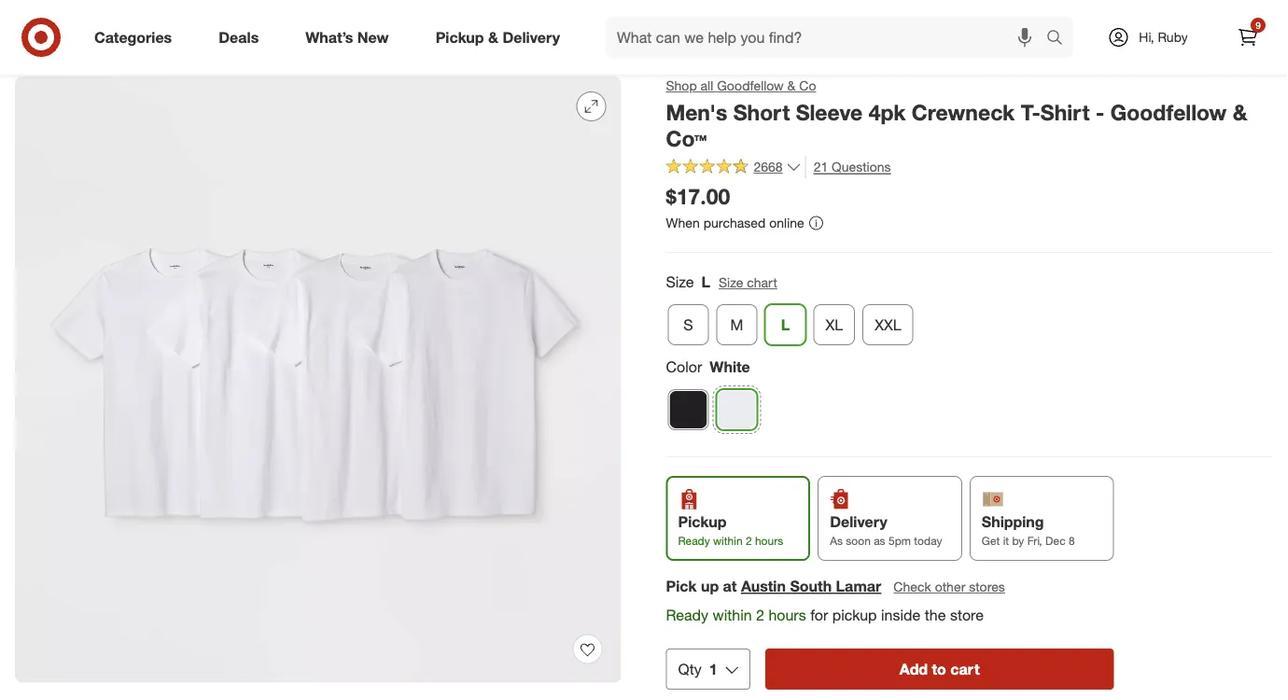 Task type: describe. For each thing, give the bounding box(es) containing it.
all
[[701, 77, 713, 94]]

get
[[982, 534, 1000, 548]]

new
[[357, 28, 389, 46]]

m link
[[716, 304, 757, 345]]

south
[[790, 577, 832, 596]]

1 horizontal spatial 2
[[756, 606, 764, 624]]

2668
[[754, 159, 783, 175]]

add to cart
[[900, 660, 980, 678]]

21 questions link
[[805, 156, 891, 178]]

stores
[[969, 579, 1005, 595]]

pickup ready within 2 hours
[[678, 512, 783, 548]]

color white
[[666, 358, 750, 376]]

search
[[1038, 30, 1083, 48]]

1 vertical spatial l
[[781, 316, 790, 334]]

$17.00
[[666, 183, 730, 209]]

size l size chart
[[666, 273, 777, 291]]

other
[[935, 579, 966, 595]]

deals
[[219, 28, 259, 46]]

delivery as soon as 5pm today
[[830, 512, 942, 548]]

short
[[733, 99, 790, 125]]

2668 link
[[666, 156, 801, 179]]

clothing,
[[62, 40, 114, 56]]

xl
[[826, 316, 843, 334]]

2 / from the left
[[246, 40, 250, 56]]

men's
[[666, 99, 727, 125]]

soon
[[846, 534, 871, 548]]

s
[[684, 316, 693, 334]]

pick
[[666, 577, 697, 596]]

check
[[894, 579, 931, 595]]

fri,
[[1027, 534, 1042, 548]]

austin
[[741, 577, 786, 596]]

the
[[925, 606, 946, 624]]

-
[[1096, 99, 1105, 125]]

men's short sleeve 4pk crewneck t-shirt - goodfellow & co™, 1 of 3 image
[[15, 77, 621, 683]]

1 vertical spatial within
[[713, 606, 752, 624]]

austin south lamar button
[[741, 576, 881, 597]]

check other stores button
[[893, 577, 1006, 597]]

it
[[1003, 534, 1009, 548]]

1 vertical spatial ready
[[666, 606, 709, 624]]

4pk
[[869, 99, 906, 125]]

delivery inside 'delivery as soon as 5pm today'
[[830, 512, 887, 531]]

size chart button
[[718, 273, 778, 293]]

at
[[723, 577, 737, 596]]

pick up at austin south lamar
[[666, 577, 881, 596]]

co
[[799, 77, 816, 94]]

qty 1
[[678, 660, 718, 678]]

xxl
[[875, 316, 901, 334]]

size inside the size l size chart
[[719, 274, 743, 291]]

for
[[810, 606, 828, 624]]

search button
[[1038, 17, 1083, 62]]

add
[[900, 660, 928, 678]]

t-
[[1021, 99, 1041, 125]]

add to cart button
[[765, 649, 1114, 690]]

what's new link
[[290, 17, 412, 58]]

pickup
[[832, 606, 877, 624]]

target link
[[15, 40, 51, 56]]

crewneck
[[912, 99, 1015, 125]]

pickup & delivery link
[[420, 17, 583, 58]]

shipping
[[982, 512, 1044, 531]]

tops
[[351, 40, 379, 56]]

0 vertical spatial goodfellow
[[717, 77, 784, 94]]

9
[[1256, 19, 1261, 31]]

online
[[769, 215, 804, 231]]

sleeve
[[796, 99, 863, 125]]

s link
[[668, 304, 709, 345]]

black image
[[669, 390, 708, 429]]

0 horizontal spatial size
[[666, 273, 694, 291]]

purchased
[[704, 215, 766, 231]]

target / clothing, shoes & accessories / men's clothing / tops
[[15, 40, 379, 56]]

within inside pickup ready within 2 hours
[[713, 534, 743, 548]]



Task type: vqa. For each thing, say whether or not it's contained in the screenshot.
fun,
no



Task type: locate. For each thing, give the bounding box(es) containing it.
shop
[[666, 77, 697, 94]]

what's
[[305, 28, 353, 46]]

2 down "austin"
[[756, 606, 764, 624]]

1 vertical spatial hours
[[769, 606, 806, 624]]

co™
[[666, 126, 707, 152]]

deals link
[[203, 17, 282, 58]]

to
[[932, 660, 946, 678]]

1
[[709, 660, 718, 678]]

cart
[[951, 660, 980, 678]]

ready inside pickup ready within 2 hours
[[678, 534, 710, 548]]

hours up pick up at austin south lamar
[[755, 534, 783, 548]]

/ right target link
[[54, 40, 59, 56]]

hi,
[[1139, 29, 1154, 45]]

within down at
[[713, 606, 752, 624]]

men's
[[254, 40, 287, 56]]

pickup right new
[[436, 28, 484, 46]]

clothing
[[291, 40, 340, 56]]

5pm
[[889, 534, 911, 548]]

accessories
[[170, 40, 242, 56]]

1 / from the left
[[54, 40, 59, 56]]

l right the m
[[781, 316, 790, 334]]

up
[[701, 577, 719, 596]]

0 horizontal spatial pickup
[[436, 28, 484, 46]]

pickup & delivery
[[436, 28, 560, 46]]

What can we help you find? suggestions appear below search field
[[606, 17, 1051, 58]]

1 vertical spatial delivery
[[830, 512, 887, 531]]

1 vertical spatial 2
[[756, 606, 764, 624]]

m
[[730, 316, 743, 334]]

goodfellow
[[717, 77, 784, 94], [1111, 99, 1227, 125]]

0 vertical spatial delivery
[[503, 28, 560, 46]]

0 vertical spatial hours
[[755, 534, 783, 548]]

hi, ruby
[[1139, 29, 1188, 45]]

white
[[710, 358, 750, 376]]

within up at
[[713, 534, 743, 548]]

/
[[54, 40, 59, 56], [246, 40, 250, 56], [343, 40, 348, 56]]

0 vertical spatial l
[[702, 273, 710, 291]]

0 vertical spatial ready
[[678, 534, 710, 548]]

1 horizontal spatial l
[[781, 316, 790, 334]]

0 horizontal spatial delivery
[[503, 28, 560, 46]]

check other stores
[[894, 579, 1005, 595]]

pickup
[[436, 28, 484, 46], [678, 512, 727, 531]]

hours left for
[[769, 606, 806, 624]]

group containing size
[[664, 272, 1272, 353]]

2 up "austin"
[[746, 534, 752, 548]]

size up s
[[666, 273, 694, 291]]

3 / from the left
[[343, 40, 348, 56]]

categories link
[[78, 17, 195, 58]]

xl link
[[813, 304, 855, 345]]

what's new
[[305, 28, 389, 46]]

pickup inside pickup ready within 2 hours
[[678, 512, 727, 531]]

group
[[664, 272, 1272, 353]]

shoes
[[118, 40, 155, 56]]

dec
[[1045, 534, 1066, 548]]

clothing, shoes & accessories link
[[62, 40, 242, 56]]

men's clothing link
[[254, 40, 340, 56]]

1 horizontal spatial goodfellow
[[1111, 99, 1227, 125]]

l left size chart button
[[702, 273, 710, 291]]

0 vertical spatial 2
[[746, 534, 752, 548]]

categories
[[94, 28, 172, 46]]

21 questions
[[814, 159, 891, 175]]

0 vertical spatial pickup
[[436, 28, 484, 46]]

8
[[1069, 534, 1075, 548]]

0 horizontal spatial l
[[702, 273, 710, 291]]

shirt
[[1041, 99, 1090, 125]]

today
[[914, 534, 942, 548]]

goodfellow right -
[[1111, 99, 1227, 125]]

ready down pick
[[666, 606, 709, 624]]

1 horizontal spatial /
[[246, 40, 250, 56]]

l link
[[765, 304, 806, 345]]

pickup for ready
[[678, 512, 727, 531]]

lamar
[[836, 577, 881, 596]]

/ left men's
[[246, 40, 250, 56]]

ruby
[[1158, 29, 1188, 45]]

target
[[15, 40, 51, 56]]

shop all goodfellow & co men's short sleeve 4pk crewneck t-shirt - goodfellow & co™
[[666, 77, 1247, 152]]

1 vertical spatial goodfellow
[[1111, 99, 1227, 125]]

0 horizontal spatial 2
[[746, 534, 752, 548]]

qty
[[678, 660, 702, 678]]

questions
[[832, 159, 891, 175]]

0 vertical spatial within
[[713, 534, 743, 548]]

as
[[830, 534, 843, 548]]

white image
[[717, 390, 757, 429]]

delivery
[[503, 28, 560, 46], [830, 512, 887, 531]]

xxl link
[[863, 304, 913, 345]]

goodfellow up short
[[717, 77, 784, 94]]

pickup up up
[[678, 512, 727, 531]]

pickup for &
[[436, 28, 484, 46]]

2 horizontal spatial /
[[343, 40, 348, 56]]

21
[[814, 159, 828, 175]]

ready up pick
[[678, 534, 710, 548]]

0 horizontal spatial goodfellow
[[717, 77, 784, 94]]

advertisement region
[[0, 0, 1287, 21]]

color
[[666, 358, 702, 376]]

9 link
[[1227, 17, 1269, 58]]

&
[[488, 28, 498, 46], [159, 40, 167, 56], [787, 77, 796, 94], [1233, 99, 1247, 125]]

1 horizontal spatial delivery
[[830, 512, 887, 531]]

size left chart
[[719, 274, 743, 291]]

0 horizontal spatial /
[[54, 40, 59, 56]]

1 horizontal spatial size
[[719, 274, 743, 291]]

1 horizontal spatial pickup
[[678, 512, 727, 531]]

when
[[666, 215, 700, 231]]

ready within 2 hours for pickup inside the store
[[666, 606, 984, 624]]

hours inside pickup ready within 2 hours
[[755, 534, 783, 548]]

chart
[[747, 274, 777, 291]]

when purchased online
[[666, 215, 804, 231]]

as
[[874, 534, 885, 548]]

store
[[950, 606, 984, 624]]

1 vertical spatial pickup
[[678, 512, 727, 531]]

2 inside pickup ready within 2 hours
[[746, 534, 752, 548]]

ready
[[678, 534, 710, 548], [666, 606, 709, 624]]

inside
[[881, 606, 921, 624]]

/ left tops link
[[343, 40, 348, 56]]

by
[[1012, 534, 1024, 548]]

l
[[702, 273, 710, 291], [781, 316, 790, 334]]

within
[[713, 534, 743, 548], [713, 606, 752, 624]]



